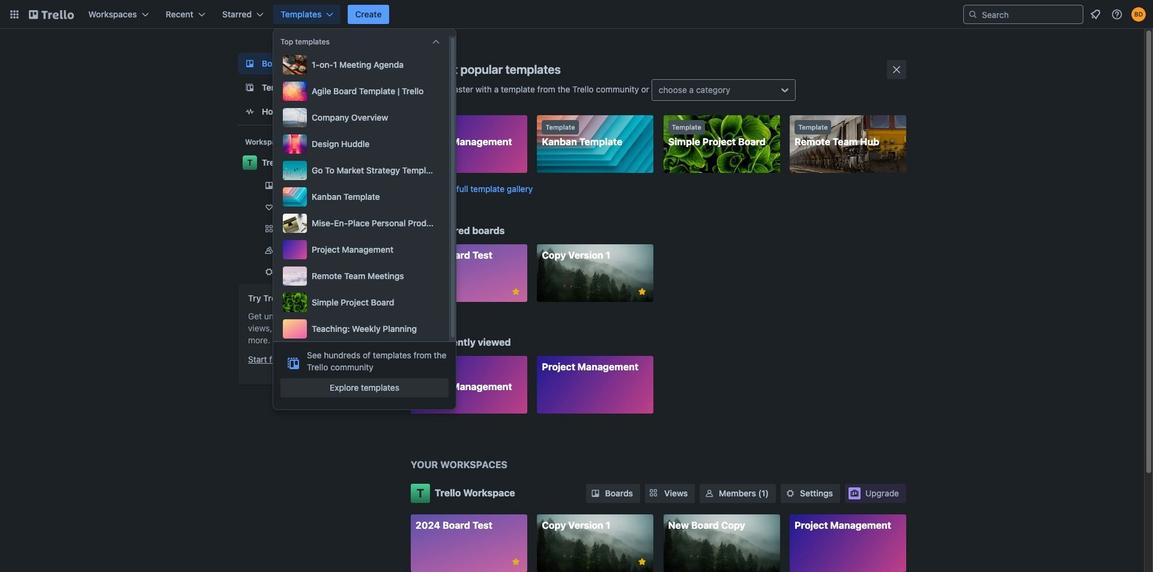Task type: vqa. For each thing, say whether or not it's contained in the screenshot.
Collapse "icon"
yes



Task type: describe. For each thing, give the bounding box(es) containing it.
back to home image
[[29, 5, 74, 24]]

0 vertical spatial click to unstar this board. it will be removed from your starred list. image
[[637, 286, 648, 297]]

open information menu image
[[1112, 8, 1124, 20]]

sm image
[[590, 488, 602, 500]]

collapse image
[[431, 37, 441, 47]]

0 horizontal spatial click to unstar this board. it will be removed from your starred list. image
[[511, 557, 521, 568]]

2 sm image from the left
[[785, 488, 797, 500]]

barb dwyer (barbdwyer3) image
[[1132, 7, 1147, 22]]

search image
[[969, 10, 978, 19]]

1 sm image from the left
[[704, 488, 716, 500]]



Task type: locate. For each thing, give the bounding box(es) containing it.
0 horizontal spatial sm image
[[704, 488, 716, 500]]

0 notifications image
[[1089, 7, 1103, 22]]

template board image
[[243, 81, 257, 95]]

Search field
[[978, 6, 1083, 23]]

sm image
[[704, 488, 716, 500], [785, 488, 797, 500]]

1 horizontal spatial click to unstar this board. it will be removed from your starred list. image
[[637, 286, 648, 297]]

0 vertical spatial click to unstar this board. it will be removed from your starred list. image
[[511, 286, 521, 297]]

1 vertical spatial click to unstar this board. it will be removed from your starred list. image
[[511, 557, 521, 568]]

menu
[[281, 53, 442, 341]]

0 horizontal spatial click to unstar this board. it will be removed from your starred list. image
[[511, 286, 521, 297]]

add image
[[373, 243, 387, 258]]

switch to… image
[[8, 8, 20, 20]]

board image
[[243, 56, 257, 71]]

click to unstar this board. it will be removed from your starred list. image
[[637, 286, 648, 297], [511, 557, 521, 568]]

click to unstar this board. it will be removed from your starred list. image
[[511, 286, 521, 297], [637, 557, 648, 568]]

home image
[[243, 105, 257, 119]]

1 horizontal spatial sm image
[[785, 488, 797, 500]]

1 horizontal spatial click to unstar this board. it will be removed from your starred list. image
[[637, 557, 648, 568]]

1 vertical spatial click to unstar this board. it will be removed from your starred list. image
[[637, 557, 648, 568]]

primary element
[[0, 0, 1154, 29]]



